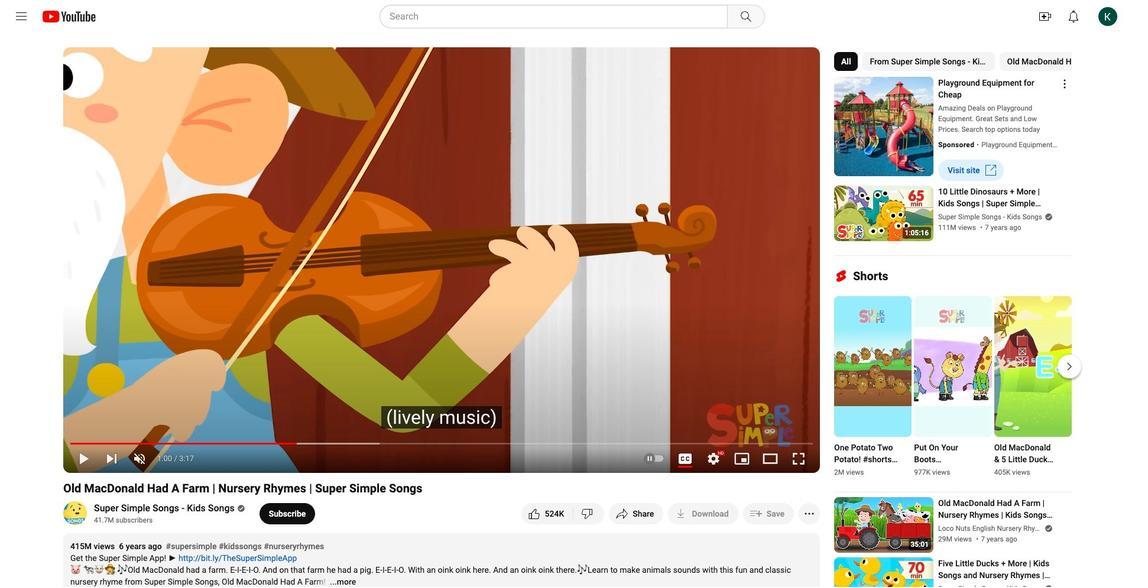 Task type: describe. For each thing, give the bounding box(es) containing it.
1 hour, 5 minutes, 16 seconds image
[[903, 227, 931, 239]]

sponsored image
[[938, 140, 982, 150]]

35 minutes, 1 second image
[[909, 539, 931, 551]]

2 vertical spatial verified image
[[1042, 585, 1053, 587]]

five little ducks + more | kids songs and nursery rhymes | super simple songs by super simple songs - kids songs 120,220,793 views 7 years ago 1 hour, 10 minutes element
[[938, 558, 1058, 581]]

old macdonald had a farm | nursery rhymes | kids songs for children by loco nuts english nursery rhymes and kids songs 29,713,684 views 7 years ago 35 minutes element
[[938, 497, 1058, 521]]

10 little dinosaurs + more | kids songs | super simple songs by super simple songs - kids songs 111,895,230 views 7 years ago 1 hour, 5 minutes element
[[938, 186, 1058, 209]]

Search text field
[[390, 9, 725, 24]]

seek slider slider
[[70, 436, 813, 445]]



Task type: locate. For each thing, give the bounding box(es) containing it.
autoplay is off image
[[644, 455, 665, 463]]

verified image
[[1042, 524, 1053, 533]]

avatar image image
[[1099, 7, 1118, 26]]

None search field
[[358, 5, 767, 28]]

0 vertical spatial verified image
[[1042, 213, 1053, 221]]

1 vertical spatial verified image
[[235, 504, 245, 512]]

verified image
[[1042, 213, 1053, 221], [235, 504, 245, 512], [1042, 585, 1053, 587]]

None text field
[[834, 442, 898, 465], [994, 442, 1058, 465], [269, 509, 306, 519], [834, 442, 898, 465], [994, 442, 1058, 465], [269, 509, 306, 519]]

None text field
[[948, 166, 980, 175], [914, 442, 978, 465], [692, 509, 729, 519], [948, 166, 980, 175], [914, 442, 978, 465], [692, 509, 729, 519]]

youtube video player element
[[63, 47, 820, 473]]

tab list
[[834, 47, 1135, 76]]



Task type: vqa. For each thing, say whether or not it's contained in the screenshot.
the YouTube Video Player element
yes



